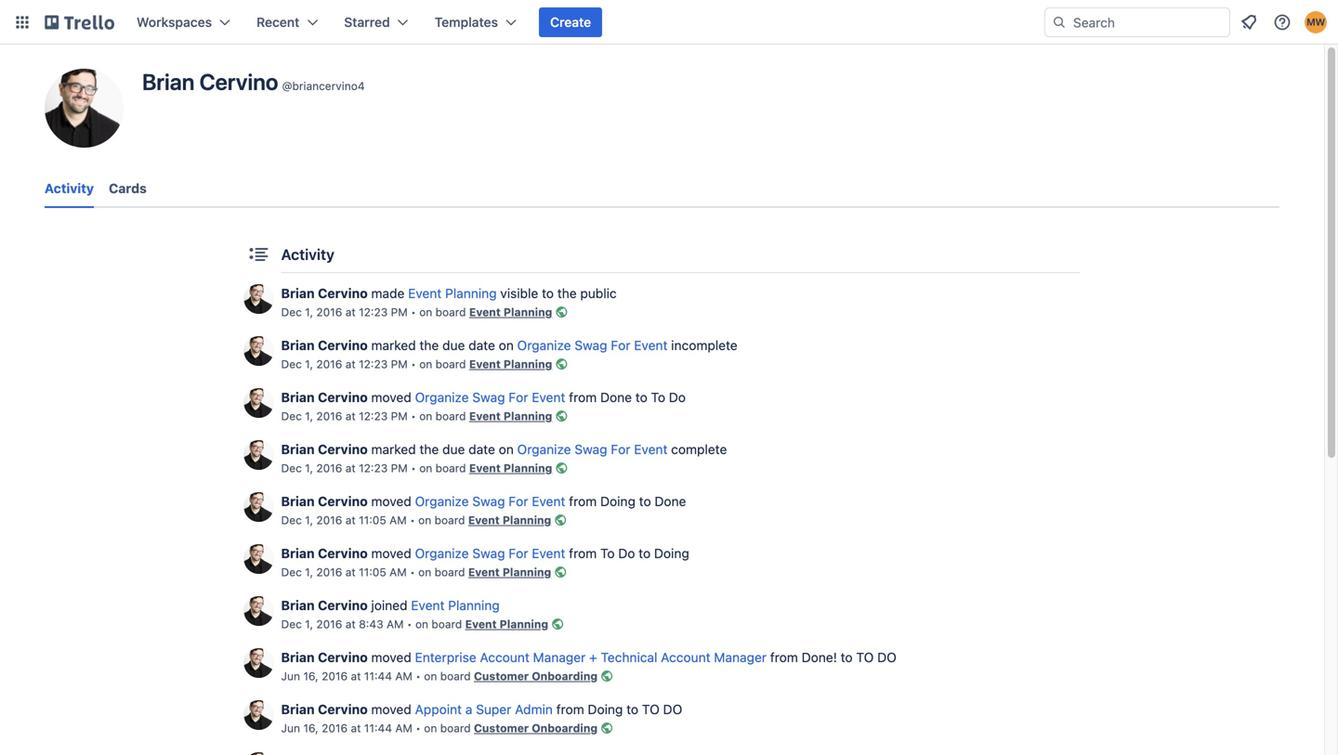Task type: vqa. For each thing, say whether or not it's contained in the screenshot.


Task type: describe. For each thing, give the bounding box(es) containing it.
dec 1, 2016 at 11:05 am • on board event planning for brian cervino moved organize swag for event from doing to done
[[281, 514, 552, 527]]

am for brian cervino moved organize swag for event from to do to doing
[[390, 566, 407, 579]]

12:23 for brian cervino moved organize swag for event from done to to do
[[359, 410, 388, 423]]

• down brian cervino joined event planning
[[407, 618, 412, 631]]

due for brian cervino marked the due date on organize swag for event complete
[[443, 442, 465, 457]]

from for from to do to doing
[[569, 546, 597, 562]]

event planning link up dec 1, 2016 at 8:43 am • on board event planning
[[411, 598, 500, 614]]

brian cervino (briancervino4) image for brian cervino moved appoint a super admin from doing to to do
[[244, 701, 274, 731]]

11:05 for brian cervino moved organize swag for event from doing to done
[[359, 514, 387, 527]]

cervino for brian cervino moved appoint a super admin from doing to to do
[[318, 702, 368, 718]]

dec for brian cervino moved organize swag for event from done to to do
[[281, 410, 302, 423]]

dec 1, 2016 at 12:23 pm • on board event planning for brian cervino marked the due date on organize swag for event complete
[[281, 462, 553, 475]]

marked for brian cervino marked the due date on organize swag for event complete
[[371, 442, 416, 457]]

brian cervino image
[[45, 69, 124, 148]]

visible
[[500, 286, 539, 301]]

cervino for brian cervino made event planning visible to the public
[[318, 286, 368, 301]]

from for from done to to do
[[569, 390, 597, 405]]

customer onboarding link for super
[[474, 722, 598, 735]]

7 1, from the top
[[305, 618, 313, 631]]

2016 for brian cervino moved appoint a super admin from doing to to do
[[322, 722, 348, 735]]

brian cervino (briancervino4) image for brian cervino moved enterprise account manager + technical account manager from done! to to do
[[244, 649, 274, 679]]

• for brian cervino made event planning visible to the public
[[411, 306, 416, 319]]

dec 1, 2016 at 12:23 pm • on board event planning for brian cervino made event planning visible to the public
[[281, 306, 553, 319]]

moved for brian cervino moved appoint a super admin from doing to to do
[[371, 702, 412, 718]]

at for brian cervino moved organize swag for event from to do to doing
[[346, 566, 356, 579]]

brian cervino made event planning visible to the public
[[281, 286, 617, 301]]

2 vertical spatial anyone on the internet can see this board. only board members can edit. image
[[549, 615, 567, 634]]

pm for brian cervino moved organize swag for event from done to to do
[[391, 410, 408, 423]]

2 manager from the left
[[714, 650, 767, 666]]

dec for brian cervino moved organize swag for event from doing to done
[[281, 514, 302, 527]]

• for brian cervino moved organize swag for event from done to to do
[[411, 410, 416, 423]]

doing for done
[[601, 494, 636, 509]]

onboarding for +
[[532, 670, 598, 683]]

customer for manager
[[474, 670, 529, 683]]

starred button
[[333, 7, 420, 37]]

event planning link right the made
[[408, 286, 497, 301]]

swag for from to do to doing
[[473, 546, 505, 562]]

appoint
[[415, 702, 462, 718]]

dec for brian cervino made event planning visible to the public
[[281, 306, 302, 319]]

planning for from done to to do
[[504, 410, 553, 423]]

for left "complete"
[[611, 442, 631, 457]]

brian for brian cervino joined event planning
[[281, 598, 315, 614]]

brian cervino (briancervino4) image for brian cervino moved organize swag for event from done to to do
[[244, 389, 274, 418]]

2016 for brian cervino made event planning visible to the public
[[316, 306, 342, 319]]

planning for from to do to doing
[[503, 566, 552, 579]]

on for brian cervino made event planning visible to the public
[[419, 306, 433, 319]]

board for brian cervino marked the due date on organize swag for event incomplete
[[436, 358, 466, 371]]

workspaces
[[137, 14, 212, 30]]

organize for from doing to done
[[415, 494, 469, 509]]

cards link
[[109, 172, 147, 205]]

the for brian cervino marked the due date on organize swag for event incomplete
[[420, 338, 439, 353]]

0 vertical spatial the
[[558, 286, 577, 301]]

at for brian cervino moved organize swag for event from doing to done
[[346, 514, 356, 527]]

16, for brian cervino moved appoint a super admin from doing to to do
[[303, 722, 319, 735]]

board for brian cervino made event planning visible to the public
[[436, 306, 466, 319]]

a
[[466, 702, 473, 718]]

brian cervino moved enterprise account manager + technical account manager from done! to to do
[[281, 650, 897, 666]]

1 vertical spatial to
[[642, 702, 660, 718]]

jun for brian cervino moved appoint a super admin from doing to to do
[[281, 722, 300, 735]]

at for brian cervino moved enterprise account manager + technical account manager from done! to to do
[[351, 670, 361, 683]]

0 horizontal spatial do
[[619, 546, 635, 562]]

brian cervino (briancervino4) image for brian cervino made event planning visible to the public
[[244, 284, 274, 314]]

1, for brian cervino made event planning visible to the public
[[305, 306, 313, 319]]

from for from doing to done
[[569, 494, 597, 509]]

workspaces button
[[126, 7, 242, 37]]

anyone on the internet can see this board. only board members can edit. image for from done! to to do
[[598, 667, 617, 686]]

• for brian cervino moved enterprise account manager + technical account manager from done! to to do
[[416, 670, 421, 683]]

dec 1, 2016 at 8:43 am • on board event planning
[[281, 618, 549, 631]]

public
[[581, 286, 617, 301]]

complete
[[671, 442, 727, 457]]

cervino for brian cervino joined event planning
[[318, 598, 368, 614]]

1 vertical spatial do
[[663, 702, 683, 718]]

organize down visible
[[517, 338, 571, 353]]

cervino for brian cervino moved organize swag for event from done to to do
[[318, 390, 368, 405]]

technical
[[601, 650, 658, 666]]

organize up brian cervino moved organize swag for event from doing to done
[[517, 442, 571, 457]]

event planning link for from done to to do
[[469, 410, 553, 423]]

anyone on the internet can see this board. only board members can edit. image for complete
[[553, 459, 571, 478]]

date for complete
[[469, 442, 495, 457]]

dec 1, 2016 at 12:23 pm • on board event planning for brian cervino marked the due date on organize swag for event incomplete
[[281, 358, 553, 371]]

cervino for brian cervino @briancervino4
[[199, 69, 278, 95]]

2016 for brian cervino marked the due date on organize swag for event incomplete
[[316, 358, 342, 371]]

for for to
[[509, 546, 529, 562]]

12:23 for brian cervino made event planning visible to the public
[[359, 306, 388, 319]]

organize swag for event link for from to do to doing
[[415, 546, 566, 562]]

dec 1, 2016 at 11:05 am • on board event planning for brian cervino moved organize swag for event from to do to doing
[[281, 566, 552, 579]]

1 vertical spatial to
[[601, 546, 615, 562]]

brian cervino moved organize swag for event from done to to do
[[281, 390, 686, 405]]

8:43
[[359, 618, 384, 631]]

brian for brian cervino moved organize swag for event from done to to do
[[281, 390, 315, 405]]

at for brian cervino moved appoint a super admin from doing to to do
[[351, 722, 361, 735]]

the for brian cervino marked the due date on organize swag for event complete
[[420, 442, 439, 457]]

2016 for brian cervino moved organize swag for event from to do to doing
[[316, 566, 342, 579]]

cervino for brian cervino moved organize swag for event from to do to doing
[[318, 546, 368, 562]]

anyone on the internet can see this board. only board members can edit. image for incomplete
[[553, 355, 571, 374]]

12:23 for brian cervino marked the due date on organize swag for event complete
[[359, 462, 388, 475]]

event planning link for incomplete
[[469, 358, 553, 371]]

brian cervino marked the due date on organize swag for event complete
[[281, 442, 727, 457]]

organize swag for event link for from done to to do
[[415, 390, 566, 405]]

1 vertical spatial activity
[[281, 246, 335, 264]]

2016 for brian cervino moved organize swag for event from done to to do
[[316, 410, 342, 423]]

11:44 for enterprise
[[364, 670, 392, 683]]

jun 16, 2016 at 11:44 am link for brian cervino moved appoint a super admin from doing to to do
[[281, 722, 413, 735]]

moved for brian cervino moved organize swag for event from done to to do
[[371, 390, 412, 405]]

organize swag for event link for from doing to done
[[415, 494, 566, 509]]

1 horizontal spatial to
[[857, 650, 874, 666]]

search image
[[1052, 15, 1067, 30]]



Task type: locate. For each thing, give the bounding box(es) containing it.
0 vertical spatial do
[[878, 650, 897, 666]]

pm
[[391, 306, 408, 319], [391, 358, 408, 371], [391, 410, 408, 423], [391, 462, 408, 475]]

• for brian cervino moved organize swag for event from doing to done
[[410, 514, 415, 527]]

event planning link for complete
[[469, 462, 553, 475]]

organize down brian cervino moved organize swag for event from doing to done
[[415, 546, 469, 562]]

cards
[[109, 181, 147, 196]]

due for brian cervino marked the due date on organize swag for event incomplete
[[443, 338, 465, 353]]

5 dec from the top
[[281, 514, 302, 527]]

dec 1, 2016 at 12:23 pm • on board event planning up brian cervino moved organize swag for event from doing to done
[[281, 462, 553, 475]]

to right done!
[[857, 650, 874, 666]]

1 date from the top
[[469, 338, 495, 353]]

1, for brian cervino moved organize swag for event from done to to do
[[305, 410, 313, 423]]

brian cervino (briancervino4) image
[[244, 337, 274, 366], [244, 389, 274, 418], [244, 493, 274, 522], [244, 545, 274, 575], [244, 649, 274, 679], [244, 701, 274, 731]]

activity link
[[45, 172, 94, 208]]

0 horizontal spatial to
[[601, 546, 615, 562]]

jun 16, 2016 at 11:44 am link for brian cervino moved enterprise account manager + technical account manager from done! to to do
[[281, 670, 413, 683]]

1 vertical spatial due
[[443, 442, 465, 457]]

0 vertical spatial jun 16, 2016 at 11:44 am • on board customer onboarding
[[281, 670, 598, 683]]

1 brian cervino (briancervino4) image from the top
[[244, 284, 274, 314]]

0 vertical spatial 16,
[[303, 670, 319, 683]]

2 jun 16, 2016 at 11:44 am • on board customer onboarding from the top
[[281, 722, 598, 735]]

16, for brian cervino moved enterprise account manager + technical account manager from done! to to do
[[303, 670, 319, 683]]

onboarding
[[532, 670, 598, 683], [532, 722, 598, 735]]

incomplete
[[671, 338, 738, 353]]

done!
[[802, 650, 838, 666]]

organize up brian cervino moved organize swag for event from to do to doing
[[415, 494, 469, 509]]

0 vertical spatial marked
[[371, 338, 416, 353]]

1 pm from the top
[[391, 306, 408, 319]]

date down brian cervino moved organize swag for event from done to to do
[[469, 442, 495, 457]]

11:05 for brian cervino moved organize swag for event from to do to doing
[[359, 566, 387, 579]]

brian cervino (briancervino4) image for brian cervino marked the due date on organize swag for event incomplete
[[244, 337, 274, 366]]

• down brian cervino moved organize swag for event from doing to done
[[410, 514, 415, 527]]

jun for brian cervino moved enterprise account manager + technical account manager from done! to to do
[[281, 670, 300, 683]]

2 marked from the top
[[371, 442, 416, 457]]

the down brian cervino moved organize swag for event from done to to do
[[420, 442, 439, 457]]

at for brian cervino made event planning visible to the public
[[346, 306, 356, 319]]

1 manager from the left
[[533, 650, 586, 666]]

organize for from done to to do
[[415, 390, 469, 405]]

1 11:44 from the top
[[364, 670, 392, 683]]

the left "public"
[[558, 286, 577, 301]]

anyone on the internet can see this board. only board members can edit. image down brian cervino moved organize swag for event from doing to done
[[552, 511, 570, 530]]

2 customer onboarding link from the top
[[474, 722, 598, 735]]

date
[[469, 338, 495, 353], [469, 442, 495, 457]]

board up brian cervino moved organize swag for event from done to to do
[[436, 358, 466, 371]]

2 brian cervino (briancervino4) image from the top
[[244, 441, 274, 470]]

2 pm from the top
[[391, 358, 408, 371]]

anyone on the internet can see this board. only board members can edit. image for doing
[[552, 511, 570, 530]]

4 dec 1, 2016 at 12:23 pm • on board event planning from the top
[[281, 462, 553, 475]]

dec
[[281, 306, 302, 319], [281, 358, 302, 371], [281, 410, 302, 423], [281, 462, 302, 475], [281, 514, 302, 527], [281, 566, 302, 579], [281, 618, 302, 631]]

2 onboarding from the top
[[532, 722, 598, 735]]

0 vertical spatial 11:44
[[364, 670, 392, 683]]

5 1, from the top
[[305, 514, 313, 527]]

done
[[601, 390, 632, 405], [655, 494, 686, 509]]

dec 1, 2016 at 11:05 am • on board event planning up brian cervino joined event planning
[[281, 566, 552, 579]]

at for brian cervino moved organize swag for event from done to to do
[[346, 410, 356, 423]]

brian for brian cervino @briancervino4
[[142, 69, 195, 95]]

for down "public"
[[611, 338, 631, 353]]

1 vertical spatial date
[[469, 442, 495, 457]]

• for brian cervino moved organize swag for event from to do to doing
[[410, 566, 415, 579]]

open information menu image
[[1274, 13, 1292, 32]]

anyone on the internet can see this board. only board members can edit. image
[[552, 511, 570, 530], [552, 563, 570, 582], [549, 615, 567, 634]]

• up brian cervino joined event planning
[[410, 566, 415, 579]]

dec for brian cervino marked the due date on organize swag for event complete
[[281, 462, 302, 475]]

1 vertical spatial anyone on the internet can see this board. only board members can edit. image
[[552, 563, 570, 582]]

event planning link for from doing to done
[[468, 514, 552, 527]]

cervino for brian cervino moved organize swag for event from doing to done
[[318, 494, 368, 509]]

dec 1, 2016 at 12:23 pm • on board event planning up brian cervino moved organize swag for event from done to to do
[[281, 358, 553, 371]]

swag
[[575, 338, 608, 353], [473, 390, 505, 405], [575, 442, 608, 457], [473, 494, 505, 509], [473, 546, 505, 562]]

3 brian cervino (briancervino4) image from the top
[[244, 597, 274, 627]]

board down brian cervino moved organize swag for event from doing to done
[[435, 514, 465, 527]]

planning for complete
[[504, 462, 553, 475]]

on for brian cervino moved enterprise account manager + technical account manager from done! to to do
[[424, 670, 437, 683]]

event planning link down "brian cervino marked the due date on organize swag for event complete"
[[469, 462, 553, 475]]

board down brian cervino moved organize swag for event from done to to do
[[436, 410, 466, 423]]

planning for incomplete
[[504, 358, 553, 371]]

event planning link down brian cervino moved organize swag for event from done to to do
[[469, 410, 553, 423]]

1 vertical spatial dec 1, 2016 at 11:05 am • on board event planning
[[281, 566, 552, 579]]

event planning link down brian cervino marked the due date on organize swag for event incomplete
[[469, 358, 553, 371]]

board
[[436, 306, 466, 319], [436, 358, 466, 371], [436, 410, 466, 423], [436, 462, 466, 475], [435, 514, 465, 527], [435, 566, 465, 579], [432, 618, 462, 631], [440, 670, 471, 683], [440, 722, 471, 735]]

1 vertical spatial customer onboarding link
[[474, 722, 598, 735]]

customer onboarding link for manager
[[474, 670, 598, 683]]

for down brian cervino moved organize swag for event from doing to done
[[509, 546, 529, 562]]

event planning link down brian cervino moved organize swag for event from to do to doing
[[468, 566, 552, 579]]

brian for brian cervino moved enterprise account manager + technical account manager from done! to to do
[[281, 650, 315, 666]]

customer onboarding link up admin
[[474, 670, 598, 683]]

dec 1, 2016 at 12:23 pm • on board event planning down brian cervino moved organize swag for event from done to to do
[[281, 410, 553, 423]]

board down brian cervino moved organize swag for event from to do to doing
[[435, 566, 465, 579]]

anyone on the internet can see this board. only board members can edit. image
[[553, 303, 571, 322], [553, 355, 571, 374], [553, 407, 571, 426], [553, 459, 571, 478], [598, 667, 617, 686], [598, 720, 617, 738]]

brian cervino (briancervino4) image for brian cervino marked the due date on organize swag for event complete
[[244, 441, 274, 470]]

3 moved from the top
[[371, 546, 412, 562]]

pm for brian cervino made event planning visible to the public
[[391, 306, 408, 319]]

doing
[[601, 494, 636, 509], [654, 546, 690, 562], [588, 702, 623, 718]]

jun 16, 2016 at 11:44 am • on board customer onboarding down "appoint"
[[281, 722, 598, 735]]

1 vertical spatial doing
[[654, 546, 690, 562]]

dec 1, 2016 at 12:23 pm • on board event planning down the made
[[281, 306, 553, 319]]

anyone on the internet can see this board. only board members can edit. image for visible to the public
[[553, 303, 571, 322]]

for down "brian cervino marked the due date on organize swag for event complete"
[[509, 494, 529, 509]]

board down the enterprise
[[440, 670, 471, 683]]

0 horizontal spatial do
[[663, 702, 683, 718]]

at
[[346, 306, 356, 319], [346, 358, 356, 371], [346, 410, 356, 423], [346, 462, 356, 475], [346, 514, 356, 527], [346, 566, 356, 579], [346, 618, 356, 631], [351, 670, 361, 683], [351, 722, 361, 735]]

board for brian cervino marked the due date on organize swag for event complete
[[436, 462, 466, 475]]

2 vertical spatial brian cervino (briancervino4) image
[[244, 597, 274, 627]]

5 brian cervino (briancervino4) image from the top
[[244, 649, 274, 679]]

the down brian cervino made event planning visible to the public
[[420, 338, 439, 353]]

enterprise
[[415, 650, 477, 666]]

from
[[569, 390, 597, 405], [569, 494, 597, 509], [569, 546, 597, 562], [771, 650, 798, 666], [557, 702, 584, 718]]

1, for brian cervino marked the due date on organize swag for event incomplete
[[305, 358, 313, 371]]

4 12:23 from the top
[[359, 462, 388, 475]]

0 vertical spatial jun 16, 2016 at 11:44 am link
[[281, 670, 413, 683]]

0 vertical spatial do
[[669, 390, 686, 405]]

anyone on the internet can see this board. only board members can edit. image for from doing to to do
[[598, 720, 617, 738]]

customer up "super"
[[474, 670, 529, 683]]

2 11:44 from the top
[[364, 722, 392, 735]]

1 jun from the top
[[281, 670, 300, 683]]

2 dec from the top
[[281, 358, 302, 371]]

primary element
[[0, 0, 1339, 45]]

3 brian cervino (briancervino4) image from the top
[[244, 493, 274, 522]]

1 vertical spatial 16,
[[303, 722, 319, 735]]

swag for from doing to done
[[473, 494, 505, 509]]

cervino
[[199, 69, 278, 95], [318, 286, 368, 301], [318, 338, 368, 353], [318, 390, 368, 405], [318, 442, 368, 457], [318, 494, 368, 509], [318, 546, 368, 562], [318, 598, 368, 614], [318, 650, 368, 666], [318, 702, 368, 718]]

0 vertical spatial onboarding
[[532, 670, 598, 683]]

date up brian cervino moved organize swag for event from done to to do
[[469, 338, 495, 353]]

0 horizontal spatial manager
[[533, 650, 586, 666]]

16,
[[303, 670, 319, 683], [303, 722, 319, 735]]

from for from doing to to do
[[557, 702, 584, 718]]

jun 16, 2016 at 11:44 am • on board customer onboarding for enterprise
[[281, 670, 598, 683]]

1 vertical spatial jun 16, 2016 at 11:44 am link
[[281, 722, 413, 735]]

1 dec 1, 2016 at 12:23 pm • on board event planning from the top
[[281, 306, 553, 319]]

1 vertical spatial brian cervino (briancervino4) image
[[244, 441, 274, 470]]

switch to… image
[[13, 13, 32, 32]]

0 horizontal spatial account
[[480, 650, 530, 666]]

moved for brian cervino moved organize swag for event from to do to doing
[[371, 546, 412, 562]]

2016 for brian cervino moved organize swag for event from doing to done
[[316, 514, 342, 527]]

4 pm from the top
[[391, 462, 408, 475]]

enterprise account manager + technical account manager link
[[415, 650, 767, 666]]

event
[[408, 286, 442, 301], [469, 306, 501, 319], [634, 338, 668, 353], [469, 358, 501, 371], [532, 390, 566, 405], [469, 410, 501, 423], [634, 442, 668, 457], [469, 462, 501, 475], [532, 494, 566, 509], [468, 514, 500, 527], [532, 546, 566, 562], [468, 566, 500, 579], [411, 598, 445, 614], [465, 618, 497, 631]]

brian for brian cervino made event planning visible to the public
[[281, 286, 315, 301]]

7 dec from the top
[[281, 618, 302, 631]]

@briancervino4
[[282, 79, 365, 93]]

1 12:23 from the top
[[359, 306, 388, 319]]

1 horizontal spatial do
[[669, 390, 686, 405]]

1 horizontal spatial activity
[[281, 246, 335, 264]]

event planning link down visible
[[469, 306, 553, 319]]

1 dec 1, 2016 at 11:05 am • on board event planning from the top
[[281, 514, 552, 527]]

create button
[[539, 7, 603, 37]]

marked for brian cervino marked the due date on organize swag for event incomplete
[[371, 338, 416, 353]]

5 moved from the top
[[371, 702, 412, 718]]

made
[[371, 286, 405, 301]]

2016 for brian cervino marked the due date on organize swag for event complete
[[316, 462, 342, 475]]

0 vertical spatial customer
[[474, 670, 529, 683]]

brian cervino (briancervino4) image for brian cervino moved organize swag for event from doing to done
[[244, 493, 274, 522]]

1,
[[305, 306, 313, 319], [305, 358, 313, 371], [305, 410, 313, 423], [305, 462, 313, 475], [305, 514, 313, 527], [305, 566, 313, 579], [305, 618, 313, 631]]

due
[[443, 338, 465, 353], [443, 442, 465, 457]]

1 jun 16, 2016 at 11:44 am • on board customer onboarding from the top
[[281, 670, 598, 683]]

brian cervino marked the due date on organize swag for event incomplete
[[281, 338, 738, 353]]

on for brian cervino moved organize swag for event from done to to do
[[419, 410, 433, 423]]

account right technical
[[661, 650, 711, 666]]

1 horizontal spatial to
[[651, 390, 666, 405]]

doing for to
[[588, 702, 623, 718]]

0 vertical spatial brian cervino (briancervino4) image
[[244, 284, 274, 314]]

organize swag for event link for incomplete
[[517, 338, 668, 353]]

jun 16, 2016 at 11:44 am • on board customer onboarding down the enterprise
[[281, 670, 598, 683]]

recent button
[[245, 7, 329, 37]]

1, for brian cervino marked the due date on organize swag for event complete
[[305, 462, 313, 475]]

appoint a super admin link
[[415, 702, 553, 718]]

brian for brian cervino moved organize swag for event from to do to doing
[[281, 546, 315, 562]]

0 vertical spatial done
[[601, 390, 632, 405]]

2 1, from the top
[[305, 358, 313, 371]]

6 dec from the top
[[281, 566, 302, 579]]

dec 1, 2016 at 12:23 pm • on board event planning
[[281, 306, 553, 319], [281, 358, 553, 371], [281, 410, 553, 423], [281, 462, 553, 475]]

2 16, from the top
[[303, 722, 319, 735]]

jun
[[281, 670, 300, 683], [281, 722, 300, 735]]

• up brian cervino moved organize swag for event from doing to done
[[411, 462, 416, 475]]

2 brian cervino (briancervino4) image from the top
[[244, 389, 274, 418]]

jun 16, 2016 at 11:44 am • on board customer onboarding for appoint
[[281, 722, 598, 735]]

organize swag for event link for complete
[[517, 442, 668, 457]]

anyone on the internet can see this board. only board members can edit. image down brian cervino moved organize swag for event from to do to doing
[[552, 563, 570, 582]]

2 jun from the top
[[281, 722, 300, 735]]

on
[[419, 306, 433, 319], [499, 338, 514, 353], [419, 358, 433, 371], [419, 410, 433, 423], [499, 442, 514, 457], [419, 462, 433, 475], [418, 514, 432, 527], [418, 566, 432, 579], [416, 618, 429, 631], [424, 670, 437, 683], [424, 722, 437, 735]]

manager left +
[[533, 650, 586, 666]]

brian cervino (briancervino4) image
[[244, 284, 274, 314], [244, 441, 274, 470], [244, 597, 274, 627]]

0 horizontal spatial done
[[601, 390, 632, 405]]

brian cervino moved organize swag for event from to do to doing
[[281, 546, 690, 562]]

1 vertical spatial jun 16, 2016 at 11:44 am • on board customer onboarding
[[281, 722, 598, 735]]

1 11:05 from the top
[[359, 514, 387, 527]]

2 due from the top
[[443, 442, 465, 457]]

am for brian cervino moved organize swag for event from doing to done
[[390, 514, 407, 527]]

for
[[611, 338, 631, 353], [509, 390, 529, 405], [611, 442, 631, 457], [509, 494, 529, 509], [509, 546, 529, 562]]

cervino for brian cervino marked the due date on organize swag for event incomplete
[[318, 338, 368, 353]]

dec 1, 2016 at 11:05 am • on board event planning down brian cervino moved organize swag for event from doing to done
[[281, 514, 552, 527]]

• up brian cervino moved organize swag for event from done to to do
[[411, 358, 416, 371]]

at for brian cervino marked the due date on organize swag for event incomplete
[[346, 358, 356, 371]]

board for brian cervino moved organize swag for event from done to to do
[[436, 410, 466, 423]]

1 vertical spatial 11:05
[[359, 566, 387, 579]]

dec 1, 2016 at 12:23 pm • on board event planning for brian cervino moved organize swag for event from done to to do
[[281, 410, 553, 423]]

1 onboarding from the top
[[532, 670, 598, 683]]

jun 16, 2016 at 11:44 am link
[[281, 670, 413, 683], [281, 722, 413, 735]]

2 jun 16, 2016 at 11:44 am link from the top
[[281, 722, 413, 735]]

activity
[[45, 181, 94, 196], [281, 246, 335, 264]]

moved
[[371, 390, 412, 405], [371, 494, 412, 509], [371, 546, 412, 562], [371, 650, 412, 666], [371, 702, 412, 718]]

1 jun 16, 2016 at 11:44 am link from the top
[[281, 670, 413, 683]]

jun 16, 2016 at 11:44 am • on board customer onboarding
[[281, 670, 598, 683], [281, 722, 598, 735]]

6 1, from the top
[[305, 566, 313, 579]]

recent
[[257, 14, 300, 30]]

brian cervino moved appoint a super admin from doing to to do
[[281, 702, 683, 718]]

brian cervino @briancervino4
[[142, 69, 365, 95]]

admin
[[515, 702, 553, 718]]

0 vertical spatial anyone on the internet can see this board. only board members can edit. image
[[552, 511, 570, 530]]

due down brian cervino moved organize swag for event from done to to do
[[443, 442, 465, 457]]

back to home image
[[45, 7, 114, 37]]

12:23
[[359, 306, 388, 319], [359, 358, 388, 371], [359, 410, 388, 423], [359, 462, 388, 475]]

planning for from doing to done
[[503, 514, 552, 527]]

at for brian cervino marked the due date on organize swag for event complete
[[346, 462, 356, 475]]

1, for brian cervino moved organize swag for event from to do to doing
[[305, 566, 313, 579]]

11:44
[[364, 670, 392, 683], [364, 722, 392, 735]]

2 11:05 from the top
[[359, 566, 387, 579]]

customer down "super"
[[474, 722, 529, 735]]

event planning link down brian cervino moved organize swag for event from doing to done
[[468, 514, 552, 527]]

0 vertical spatial customer onboarding link
[[474, 670, 598, 683]]

marked
[[371, 338, 416, 353], [371, 442, 416, 457]]

1 due from the top
[[443, 338, 465, 353]]

event planning link up the enterprise
[[465, 618, 549, 631]]

brian
[[142, 69, 195, 95], [281, 286, 315, 301], [281, 338, 315, 353], [281, 390, 315, 405], [281, 442, 315, 457], [281, 494, 315, 509], [281, 546, 315, 562], [281, 598, 315, 614], [281, 650, 315, 666], [281, 702, 315, 718]]

11:44 for appoint
[[364, 722, 392, 735]]

+
[[589, 650, 598, 666]]

1 vertical spatial jun
[[281, 722, 300, 735]]

manager
[[533, 650, 586, 666], [714, 650, 767, 666]]

0 horizontal spatial activity
[[45, 181, 94, 196]]

1 vertical spatial 11:44
[[364, 722, 392, 735]]

anyone on the internet can see this board. only board members can edit. image for to
[[552, 563, 570, 582]]

am for brian cervino moved appoint a super admin from doing to to do
[[395, 722, 413, 735]]

1, for brian cervino moved organize swag for event from doing to done
[[305, 514, 313, 527]]

super
[[476, 702, 512, 718]]

1 16, from the top
[[303, 670, 319, 683]]

dec for brian cervino marked the due date on organize swag for event incomplete
[[281, 358, 302, 371]]

0 vertical spatial due
[[443, 338, 465, 353]]

1 vertical spatial customer
[[474, 722, 529, 735]]

brian for brian cervino moved appoint a super admin from doing to to do
[[281, 702, 315, 718]]

3 pm from the top
[[391, 410, 408, 423]]

customer for super
[[474, 722, 529, 735]]

do
[[669, 390, 686, 405], [619, 546, 635, 562]]

6 brian cervino (briancervino4) image from the top
[[244, 701, 274, 731]]

brian for brian cervino moved organize swag for event from doing to done
[[281, 494, 315, 509]]

board up the enterprise
[[432, 618, 462, 631]]

• down brian cervino moved organize swag for event from done to to do
[[411, 410, 416, 423]]

am
[[390, 514, 407, 527], [390, 566, 407, 579], [387, 618, 404, 631], [395, 670, 413, 683], [395, 722, 413, 735]]

onboarding down admin
[[532, 722, 598, 735]]

organize swag for event link
[[517, 338, 668, 353], [415, 390, 566, 405], [517, 442, 668, 457], [415, 494, 566, 509], [415, 546, 566, 562]]

board down brian cervino made event planning visible to the public
[[436, 306, 466, 319]]

am for brian cervino moved enterprise account manager + technical account manager from done! to to do
[[395, 670, 413, 683]]

0 horizontal spatial to
[[642, 702, 660, 718]]

joined
[[371, 598, 408, 614]]

•
[[411, 306, 416, 319], [411, 358, 416, 371], [411, 410, 416, 423], [411, 462, 416, 475], [410, 514, 415, 527], [410, 566, 415, 579], [407, 618, 412, 631], [416, 670, 421, 683], [416, 722, 421, 735]]

1 marked from the top
[[371, 338, 416, 353]]

brian cervino moved organize swag for event from doing to done
[[281, 494, 686, 509]]

3 dec 1, 2016 at 12:23 pm • on board event planning from the top
[[281, 410, 553, 423]]

onboarding down brian cervino moved enterprise account manager + technical account manager from done! to to do
[[532, 670, 598, 683]]

1 1, from the top
[[305, 306, 313, 319]]

1 horizontal spatial manager
[[714, 650, 767, 666]]

event planning link for brian cervino joined event planning
[[465, 618, 549, 631]]

2 12:23 from the top
[[359, 358, 388, 371]]

to down technical
[[642, 702, 660, 718]]

2 customer from the top
[[474, 722, 529, 735]]

0 vertical spatial doing
[[601, 494, 636, 509]]

1 vertical spatial done
[[655, 494, 686, 509]]

3 12:23 from the top
[[359, 410, 388, 423]]

1 horizontal spatial account
[[661, 650, 711, 666]]

1 customer onboarding link from the top
[[474, 670, 598, 683]]

0 vertical spatial activity
[[45, 181, 94, 196]]

2 date from the top
[[469, 442, 495, 457]]

11:05
[[359, 514, 387, 527], [359, 566, 387, 579]]

3 dec from the top
[[281, 410, 302, 423]]

0 vertical spatial dec 1, 2016 at 11:05 am • on board event planning
[[281, 514, 552, 527]]

customer onboarding link down admin
[[474, 722, 598, 735]]

0 vertical spatial 11:05
[[359, 514, 387, 527]]

for for doing
[[509, 494, 529, 509]]

do
[[878, 650, 897, 666], [663, 702, 683, 718]]

customer
[[474, 670, 529, 683], [474, 722, 529, 735]]

anyone on the internet can see this board. only board members can edit. image up brian cervino moved enterprise account manager + technical account manager from done! to to do
[[549, 615, 567, 634]]

organize
[[517, 338, 571, 353], [415, 390, 469, 405], [517, 442, 571, 457], [415, 494, 469, 509], [415, 546, 469, 562]]

0 vertical spatial to
[[857, 650, 874, 666]]

starred
[[344, 14, 390, 30]]

1 horizontal spatial done
[[655, 494, 686, 509]]

0 vertical spatial date
[[469, 338, 495, 353]]

0 vertical spatial to
[[651, 390, 666, 405]]

board down a on the left bottom of the page
[[440, 722, 471, 735]]

1 customer from the top
[[474, 670, 529, 683]]

templates
[[435, 14, 498, 30]]

0 notifications image
[[1238, 11, 1261, 33]]

for down brian cervino marked the due date on organize swag for event incomplete
[[509, 390, 529, 405]]

2 vertical spatial doing
[[588, 702, 623, 718]]

board up brian cervino moved organize swag for event from doing to done
[[436, 462, 466, 475]]

manager left done!
[[714, 650, 767, 666]]

create
[[550, 14, 591, 30]]

4 1, from the top
[[305, 462, 313, 475]]

account
[[480, 650, 530, 666], [661, 650, 711, 666]]

1 vertical spatial the
[[420, 338, 439, 353]]

1 horizontal spatial do
[[878, 650, 897, 666]]

due down brian cervino made event planning visible to the public
[[443, 338, 465, 353]]

1 account from the left
[[480, 650, 530, 666]]

1 brian cervino (briancervino4) image from the top
[[244, 337, 274, 366]]

4 brian cervino (briancervino4) image from the top
[[244, 545, 274, 575]]

to
[[857, 650, 874, 666], [642, 702, 660, 718]]

the
[[558, 286, 577, 301], [420, 338, 439, 353], [420, 442, 439, 457]]

planning
[[445, 286, 497, 301], [504, 306, 553, 319], [504, 358, 553, 371], [504, 410, 553, 423], [504, 462, 553, 475], [503, 514, 552, 527], [503, 566, 552, 579], [448, 598, 500, 614], [500, 618, 549, 631]]

4 moved from the top
[[371, 650, 412, 666]]

on for brian cervino marked the due date on organize swag for event complete
[[419, 462, 433, 475]]

2 dec 1, 2016 at 12:23 pm • on board event planning from the top
[[281, 358, 553, 371]]

date for incomplete
[[469, 338, 495, 353]]

moved for brian cervino moved enterprise account manager + technical account manager from done! to to do
[[371, 650, 412, 666]]

1 moved from the top
[[371, 390, 412, 405]]

2 account from the left
[[661, 650, 711, 666]]

maria williams (mariawilliams94) image
[[1305, 11, 1328, 33]]

account up "super"
[[480, 650, 530, 666]]

2 vertical spatial the
[[420, 442, 439, 457]]

customer onboarding link
[[474, 670, 598, 683], [474, 722, 598, 735]]

organize up "brian cervino marked the due date on organize swag for event complete"
[[415, 390, 469, 405]]

2 moved from the top
[[371, 494, 412, 509]]

dec 1, 2016 at 11:05 am • on board event planning
[[281, 514, 552, 527], [281, 566, 552, 579]]

2 dec 1, 2016 at 11:05 am • on board event planning from the top
[[281, 566, 552, 579]]

brian cervino joined event planning
[[281, 598, 500, 614]]

Search field
[[1067, 8, 1230, 36]]

4 dec from the top
[[281, 462, 302, 475]]

event planning link
[[408, 286, 497, 301], [469, 306, 553, 319], [469, 358, 553, 371], [469, 410, 553, 423], [469, 462, 553, 475], [468, 514, 552, 527], [468, 566, 552, 579], [411, 598, 500, 614], [465, 618, 549, 631]]

on for brian cervino marked the due date on organize swag for event incomplete
[[419, 358, 433, 371]]

1 dec from the top
[[281, 306, 302, 319]]

1 vertical spatial onboarding
[[532, 722, 598, 735]]

• down brian cervino made event planning visible to the public
[[411, 306, 416, 319]]

1 vertical spatial do
[[619, 546, 635, 562]]

0 vertical spatial jun
[[281, 670, 300, 683]]

planning for brian cervino joined event planning
[[500, 618, 549, 631]]

to
[[542, 286, 554, 301], [636, 390, 648, 405], [639, 494, 651, 509], [639, 546, 651, 562], [841, 650, 853, 666], [627, 702, 639, 718]]

templates button
[[424, 7, 528, 37]]

3 1, from the top
[[305, 410, 313, 423]]

to
[[651, 390, 666, 405], [601, 546, 615, 562]]

• down the enterprise
[[416, 670, 421, 683]]

• down "appoint"
[[416, 722, 421, 735]]

1 vertical spatial marked
[[371, 442, 416, 457]]

2016
[[316, 306, 342, 319], [316, 358, 342, 371], [316, 410, 342, 423], [316, 462, 342, 475], [316, 514, 342, 527], [316, 566, 342, 579], [316, 618, 342, 631], [322, 670, 348, 683], [322, 722, 348, 735]]

anyone on the internet can see this board. only board members can edit. image for from done to to do
[[553, 407, 571, 426]]



